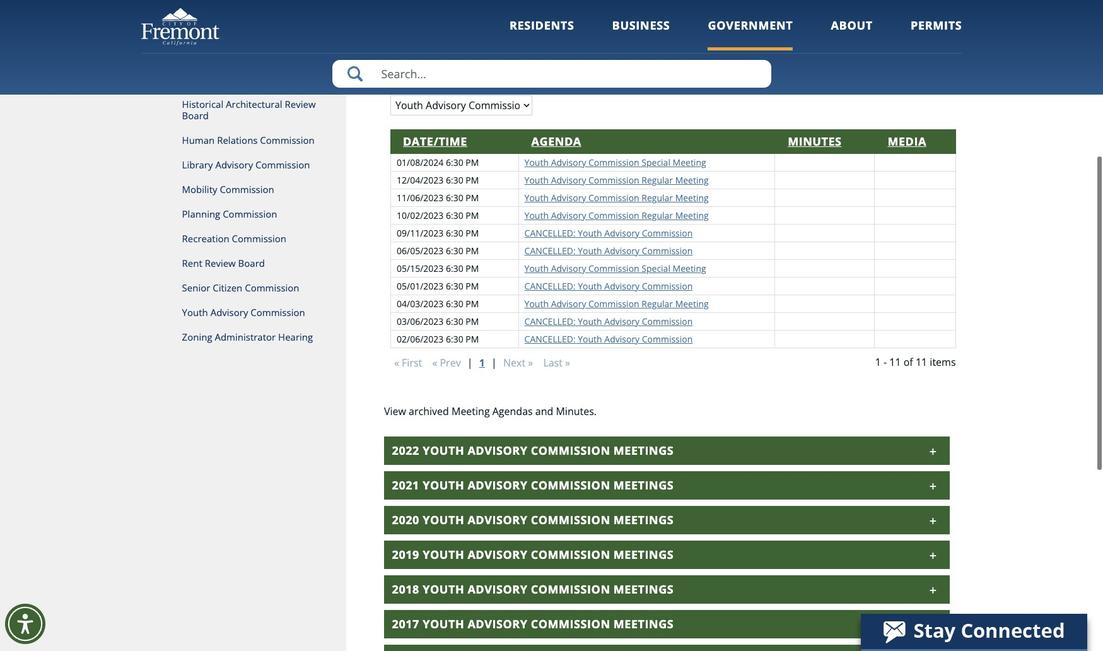 Task type: vqa. For each thing, say whether or not it's contained in the screenshot.


Task type: locate. For each thing, give the bounding box(es) containing it.
2017
[[392, 616, 420, 631]]

youth advisory commission special meeting for 01/08/2024 6:30 pm
[[525, 156, 706, 168]]

youth advisory commission regular meeting for 12/04/2023 6:30 pm
[[525, 174, 709, 186]]

6:30 up 11/06/2023 6:30 pm
[[446, 174, 464, 186]]

2018 youth advisory commission meetings
[[392, 581, 674, 597]]

4 cancelled: from the top
[[525, 315, 576, 327]]

1 special from the top
[[642, 156, 671, 168]]

youth advisory commission special meeting link for 01/08/2024 6:30 pm
[[525, 156, 706, 168]]

agendas down center
[[454, 60, 523, 82]]

1 vertical spatial special
[[642, 262, 671, 274]]

youth advisory commission regular meeting link
[[525, 174, 709, 186], [525, 192, 709, 204], [525, 209, 709, 221], [525, 298, 709, 310]]

0 vertical spatial review
[[285, 98, 316, 110]]

1 meetings from the top
[[614, 443, 674, 458]]

cancelled: youth advisory commission for 03/06/2023 6:30 pm
[[525, 315, 693, 327]]

1 horizontal spatial board
[[238, 257, 265, 269]]

about link
[[831, 18, 873, 50]]

1 pm from the top
[[466, 156, 479, 168]]

2 cancelled: youth advisory commission from the top
[[525, 245, 693, 257]]

cancelled: youth advisory commission link
[[525, 227, 693, 239], [525, 245, 693, 257], [525, 280, 693, 292], [525, 315, 693, 327], [525, 333, 693, 345]]

6:30 for 03/06/2023
[[446, 315, 464, 327]]

11 right -
[[890, 355, 901, 369]]

board inside historical architectural review board
[[182, 109, 209, 122]]

special
[[642, 156, 671, 168], [642, 262, 671, 274]]

4 youth advisory commission regular meeting from the top
[[525, 298, 709, 310]]

1 youth advisory commission regular meeting from the top
[[525, 174, 709, 186]]

meetings for 2018 youth advisory commission meetings
[[614, 581, 674, 597]]

5 cancelled: youth advisory commission link from the top
[[525, 333, 693, 345]]

6:30 for 02/06/2023
[[446, 333, 464, 345]]

historical
[[182, 98, 223, 110]]

information
[[640, 24, 707, 38]]

permits
[[911, 18, 963, 33]]

rent
[[182, 257, 202, 269]]

agenda center
[[436, 17, 517, 31]]

pm up 1 link
[[466, 333, 479, 345]]

6:30 for 01/08/2024
[[446, 156, 464, 168]]

0 vertical spatial special
[[642, 156, 671, 168]]

youth
[[597, 10, 629, 25], [525, 156, 549, 168], [525, 174, 549, 186], [525, 192, 549, 204], [525, 209, 549, 221], [578, 227, 602, 239], [578, 245, 602, 257], [525, 262, 549, 274], [578, 280, 602, 292], [525, 298, 549, 310], [182, 306, 208, 319], [578, 315, 602, 327], [578, 333, 602, 345], [423, 443, 465, 458], [423, 477, 465, 493], [423, 512, 465, 527], [423, 547, 465, 562], [423, 581, 465, 597], [423, 616, 465, 631]]

cancelled: for 09/11/2023 6:30 pm
[[525, 227, 576, 239]]

youth advisory commission regular meeting link for 10/02/2023 6:30 pm
[[525, 209, 709, 221]]

cancelled: youth advisory commission for 06/05/2023 6:30 pm
[[525, 245, 693, 257]]

2 cancelled: from the top
[[525, 245, 576, 257]]

3 meetings from the top
[[614, 512, 674, 527]]

1 | from the left
[[467, 356, 473, 369]]

3 cancelled: from the top
[[525, 280, 576, 292]]

2 6:30 from the top
[[446, 174, 464, 186]]

1 horizontal spatial agenda
[[532, 133, 582, 149]]

human relations commission
[[182, 134, 315, 146]]

7 6:30 from the top
[[446, 262, 464, 274]]

citizen
[[213, 281, 242, 294]]

pm for 05/15/2023 6:30 pm
[[466, 262, 479, 274]]

01/08/2024 6:30 pm
[[397, 156, 479, 168]]

6:30 for 05/01/2023
[[446, 280, 464, 292]]

5 meetings from the top
[[614, 581, 674, 597]]

pm up 06/05/2023 6:30 pm
[[466, 227, 479, 239]]

administrator
[[215, 331, 276, 343]]

library advisory commission
[[182, 158, 310, 171]]

regular for 10/02/2023 6:30 pm
[[642, 209, 673, 221]]

6:30 down 05/15/2023 6:30 pm
[[446, 280, 464, 292]]

email
[[831, 17, 861, 31]]

regular for 04/03/2023 6:30 pm
[[642, 298, 673, 310]]

meetings for 2020 youth advisory commission meetings
[[614, 512, 674, 527]]

6:30 down 12/04/2023 6:30 pm
[[446, 192, 464, 204]]

1 youth advisory commission special meeting link from the top
[[525, 156, 706, 168]]

2 cancelled: youth advisory commission link from the top
[[525, 245, 693, 257]]

4 cancelled: youth advisory commission from the top
[[525, 315, 693, 327]]

youth advisory commission regular meeting for 04/03/2023 6:30 pm
[[525, 298, 709, 310]]

6:30 up 06/05/2023 6:30 pm
[[446, 227, 464, 239]]

regular
[[642, 174, 673, 186], [642, 192, 673, 204], [642, 209, 673, 221], [642, 298, 673, 310]]

pm down 05/15/2023 6:30 pm
[[466, 280, 479, 292]]

0 horizontal spatial 11
[[890, 355, 901, 369]]

6:30
[[446, 156, 464, 168], [446, 174, 464, 186], [446, 192, 464, 204], [446, 209, 464, 221], [446, 227, 464, 239], [446, 245, 464, 257], [446, 262, 464, 274], [446, 280, 464, 292], [446, 298, 464, 310], [446, 315, 464, 327], [446, 333, 464, 345]]

media link
[[888, 133, 927, 149]]

5 cancelled: youth advisory commission from the top
[[525, 333, 693, 345]]

commission
[[683, 10, 750, 25], [260, 134, 315, 146], [589, 156, 640, 168], [256, 158, 310, 171], [589, 174, 640, 186], [220, 183, 274, 196], [589, 192, 640, 204], [223, 208, 277, 220], [589, 209, 640, 221], [642, 227, 693, 239], [232, 232, 286, 245], [642, 245, 693, 257], [589, 262, 640, 274], [642, 280, 693, 292], [245, 281, 299, 294], [589, 298, 640, 310], [251, 306, 305, 319], [642, 315, 693, 327], [642, 333, 693, 345], [531, 443, 611, 458], [531, 477, 611, 493], [531, 512, 611, 527], [531, 547, 611, 562], [531, 581, 611, 597], [531, 616, 611, 631]]

pm
[[466, 156, 479, 168], [466, 174, 479, 186], [466, 192, 479, 204], [466, 209, 479, 221], [466, 227, 479, 239], [466, 245, 479, 257], [466, 262, 479, 274], [466, 280, 479, 292], [466, 298, 479, 310], [466, 315, 479, 327], [466, 333, 479, 345]]

8 6:30 from the top
[[446, 280, 464, 292]]

tab
[[384, 645, 950, 651]]

pm down 04/03/2023 6:30 pm
[[466, 315, 479, 327]]

media
[[888, 133, 927, 149]]

residents link
[[510, 18, 575, 50]]

agendas
[[454, 60, 523, 82], [493, 404, 533, 418]]

2 youth advisory commission special meeting from the top
[[525, 262, 706, 274]]

1 cancelled: youth advisory commission from the top
[[525, 227, 693, 239]]

|
[[467, 356, 473, 369], [492, 356, 497, 369]]

1 vertical spatial agenda
[[532, 133, 582, 149]]

4 meetings from the top
[[614, 547, 674, 562]]

6 6:30 from the top
[[446, 245, 464, 257]]

4 pm from the top
[[466, 209, 479, 221]]

1 youth advisory commission regular meeting link from the top
[[525, 174, 709, 186]]

mobility commission link
[[141, 177, 346, 202]]

1 horizontal spatial review
[[285, 98, 316, 110]]

1 vertical spatial youth advisory commission special meeting link
[[525, 262, 706, 274]]

7 pm from the top
[[466, 262, 479, 274]]

05/01/2023 6:30 pm
[[397, 280, 479, 292]]

2019 youth advisory commission meetings
[[392, 547, 674, 562]]

pm for 03/06/2023 6:30 pm
[[466, 315, 479, 327]]

3 pm from the top
[[466, 192, 479, 204]]

2 11 from the left
[[916, 355, 928, 369]]

hearing
[[278, 331, 313, 343]]

4 cancelled: youth advisory commission link from the top
[[525, 315, 693, 327]]

pm up 11/06/2023 6:30 pm
[[466, 174, 479, 186]]

3 youth advisory commission regular meeting link from the top
[[525, 209, 709, 221]]

1 cancelled: youth advisory commission link from the top
[[525, 227, 693, 239]]

pm down the '09/11/2023 6:30 pm'
[[466, 245, 479, 257]]

agenda center link
[[384, 0, 569, 42]]

| right 1 link
[[492, 356, 497, 369]]

pm for 09/11/2023 6:30 pm
[[466, 227, 479, 239]]

pm up 12/04/2023 6:30 pm
[[466, 156, 479, 168]]

1 vertical spatial board
[[238, 257, 265, 269]]

youth advisory commission information link
[[581, 0, 766, 42]]

9 6:30 from the top
[[446, 298, 464, 310]]

5 6:30 from the top
[[446, 227, 464, 239]]

4 youth advisory commission regular meeting link from the top
[[525, 298, 709, 310]]

meetings
[[614, 443, 674, 458], [614, 477, 674, 493], [614, 512, 674, 527], [614, 547, 674, 562], [614, 581, 674, 597], [614, 616, 674, 631]]

1 regular from the top
[[642, 174, 673, 186]]

pm down '05/01/2023 6:30 pm'
[[466, 298, 479, 310]]

Search text field
[[332, 60, 771, 88]]

4 6:30 from the top
[[446, 209, 464, 221]]

2019
[[392, 547, 420, 562]]

2 regular from the top
[[642, 192, 673, 204]]

human
[[182, 134, 215, 146]]

10 6:30 from the top
[[446, 315, 464, 327]]

3 youth advisory commission regular meeting from the top
[[525, 209, 709, 221]]

cancelled: youth advisory commission
[[525, 227, 693, 239], [525, 245, 693, 257], [525, 280, 693, 292], [525, 315, 693, 327], [525, 333, 693, 345]]

6:30 up 05/15/2023 6:30 pm
[[446, 245, 464, 257]]

1 left -
[[876, 355, 881, 369]]

pm for 05/01/2023 6:30 pm
[[466, 280, 479, 292]]

6:30 for 10/02/2023
[[446, 209, 464, 221]]

board down 'recreation commission' link
[[238, 257, 265, 269]]

06/05/2023 6:30 pm
[[397, 245, 479, 257]]

6:30 up '05/01/2023 6:30 pm'
[[446, 262, 464, 274]]

3 6:30 from the top
[[446, 192, 464, 204]]

agendas left 'and'
[[493, 404, 533, 418]]

meetings for 2021 youth advisory commission meetings
[[614, 477, 674, 493]]

8 pm from the top
[[466, 280, 479, 292]]

11 right of
[[916, 355, 928, 369]]

| left 1 link
[[467, 356, 473, 369]]

5 pm from the top
[[466, 227, 479, 239]]

board
[[182, 109, 209, 122], [238, 257, 265, 269]]

regular for 12/04/2023 6:30 pm
[[642, 174, 673, 186]]

2 youth advisory commission regular meeting from the top
[[525, 192, 709, 204]]

board up the human
[[182, 109, 209, 122]]

01/08/2024
[[397, 156, 444, 168]]

meeting for 04/03/2023 6:30 pm
[[676, 298, 709, 310]]

1
[[876, 355, 881, 369], [479, 356, 485, 369]]

special for 05/15/2023 6:30 pm
[[642, 262, 671, 274]]

0 vertical spatial youth advisory commission special meeting link
[[525, 156, 706, 168]]

tab list
[[384, 436, 950, 651]]

2 youth advisory commission regular meeting link from the top
[[525, 192, 709, 204]]

0 horizontal spatial |
[[467, 356, 473, 369]]

0 vertical spatial youth advisory commission special meeting
[[525, 156, 706, 168]]

4 regular from the top
[[642, 298, 673, 310]]

11 6:30 from the top
[[446, 333, 464, 345]]

3 cancelled: youth advisory commission link from the top
[[525, 280, 693, 292]]

10/02/2023 6:30 pm
[[397, 209, 479, 221]]

1 up view archived meeting agendas and minutes.
[[479, 356, 485, 369]]

pm for 12/04/2023 6:30 pm
[[466, 174, 479, 186]]

pm for 06/05/2023 6:30 pm
[[466, 245, 479, 257]]

cancelled: for 02/06/2023 6:30 pm
[[525, 333, 576, 345]]

youth inside youth advisory commission information
[[597, 10, 629, 25]]

2021
[[392, 477, 420, 493]]

meeting for 05/15/2023 6:30 pm
[[673, 262, 706, 274]]

2 special from the top
[[642, 262, 671, 274]]

review right architectural
[[285, 98, 316, 110]]

3 cancelled: youth advisory commission from the top
[[525, 280, 693, 292]]

architectural
[[226, 98, 282, 110]]

youth advisory commission information
[[597, 10, 750, 38]]

03/06/2023
[[397, 315, 444, 327]]

2 pm from the top
[[466, 174, 479, 186]]

recreation
[[182, 232, 230, 245]]

2 youth advisory commission special meeting link from the top
[[525, 262, 706, 274]]

historical architectural review board
[[182, 98, 316, 122]]

senior citizen commission
[[182, 281, 299, 294]]

6:30 for 05/15/2023
[[446, 262, 464, 274]]

2 meetings from the top
[[614, 477, 674, 493]]

1 6:30 from the top
[[446, 156, 464, 168]]

10 pm from the top
[[466, 315, 479, 327]]

pm for 02/06/2023 6:30 pm
[[466, 333, 479, 345]]

0 horizontal spatial board
[[182, 109, 209, 122]]

1 horizontal spatial 1
[[876, 355, 881, 369]]

6 pm from the top
[[466, 245, 479, 257]]

11 pm from the top
[[466, 333, 479, 345]]

1 cancelled: from the top
[[525, 227, 576, 239]]

1 youth advisory commission special meeting from the top
[[525, 156, 706, 168]]

0 horizontal spatial agenda
[[436, 17, 477, 31]]

date/time
[[403, 133, 468, 149]]

advisory inside youth advisory commission information
[[632, 10, 680, 25]]

02/06/2023 6:30 pm
[[397, 333, 479, 345]]

1 horizontal spatial 11
[[916, 355, 928, 369]]

6:30 for 09/11/2023
[[446, 227, 464, 239]]

3 regular from the top
[[642, 209, 673, 221]]

1 vertical spatial youth advisory commission special meeting
[[525, 262, 706, 274]]

zoning administrator hearing link
[[141, 325, 346, 350]]

pm down 06/05/2023 6:30 pm
[[466, 262, 479, 274]]

advisory
[[632, 10, 680, 25], [551, 156, 586, 168], [215, 158, 253, 171], [551, 174, 586, 186], [551, 192, 586, 204], [551, 209, 586, 221], [605, 227, 640, 239], [605, 245, 640, 257], [551, 262, 586, 274], [605, 280, 640, 292], [551, 298, 586, 310], [211, 306, 248, 319], [605, 315, 640, 327], [605, 333, 640, 345], [468, 443, 528, 458], [468, 477, 528, 493], [468, 512, 528, 527], [468, 547, 528, 562], [468, 581, 528, 597], [468, 616, 528, 631]]

6 meetings from the top
[[614, 616, 674, 631]]

review
[[285, 98, 316, 110], [205, 257, 236, 269]]

6:30 down 03/06/2023 6:30 pm
[[446, 333, 464, 345]]

business link
[[612, 18, 670, 50]]

stay connected image
[[861, 614, 1087, 649]]

0 vertical spatial board
[[182, 109, 209, 122]]

zoning administrator hearing
[[182, 331, 313, 343]]

pm up the '09/11/2023 6:30 pm'
[[466, 209, 479, 221]]

pm down 12/04/2023 6:30 pm
[[466, 192, 479, 204]]

center
[[480, 17, 517, 31]]

0 horizontal spatial review
[[205, 257, 236, 269]]

5 cancelled: from the top
[[525, 333, 576, 345]]

1 horizontal spatial |
[[492, 356, 497, 369]]

special for 01/08/2024 6:30 pm
[[642, 156, 671, 168]]

6:30 up 03/06/2023 6:30 pm
[[446, 298, 464, 310]]

0 vertical spatial agenda
[[436, 17, 477, 31]]

6:30 up 12/04/2023 6:30 pm
[[446, 156, 464, 168]]

6:30 for 11/06/2023
[[446, 192, 464, 204]]

review up citizen
[[205, 257, 236, 269]]

6:30 down 04/03/2023 6:30 pm
[[446, 315, 464, 327]]

9 pm from the top
[[466, 298, 479, 310]]

commission inside youth advisory commission information
[[683, 10, 750, 25]]

cancelled:
[[525, 227, 576, 239], [525, 245, 576, 257], [525, 280, 576, 292], [525, 315, 576, 327], [525, 333, 576, 345]]

6:30 up the '09/11/2023 6:30 pm'
[[446, 209, 464, 221]]

0 horizontal spatial 1
[[479, 356, 485, 369]]



Task type: describe. For each thing, give the bounding box(es) containing it.
meeting for 10/02/2023 6:30 pm
[[676, 209, 709, 221]]

youth advisory commission link
[[141, 300, 346, 325]]

youth advisory commission regular meeting for 10/02/2023 6:30 pm
[[525, 209, 709, 221]]

youth advisory commission regular meeting link for 04/03/2023 6:30 pm
[[525, 298, 709, 310]]

library advisory commission link
[[141, 153, 346, 177]]

2021 youth advisory commission meetings
[[392, 477, 674, 493]]

email updates
[[831, 17, 910, 31]]

date/time link
[[403, 133, 468, 149]]

youth advisory commission special meeting for 05/15/2023 6:30 pm
[[525, 262, 706, 274]]

youth advisory commission regular meeting for 11/06/2023 6:30 pm
[[525, 192, 709, 204]]

03/06/2023 6:30 pm
[[397, 315, 479, 327]]

2020 youth advisory commission meetings
[[392, 512, 674, 527]]

planning
[[182, 208, 220, 220]]

cancelled: for 03/06/2023 6:30 pm
[[525, 315, 576, 327]]

zoning
[[182, 331, 212, 343]]

meeting for 11/06/2023 6:30 pm
[[676, 192, 709, 204]]

human relations commission link
[[141, 128, 346, 153]]

meetings for 2017 youth advisory commission meetings
[[614, 616, 674, 631]]

youth advisory commission
[[182, 306, 305, 319]]

04/03/2023
[[397, 298, 444, 310]]

historical architectural review board link
[[141, 92, 346, 128]]

09/11/2023 6:30 pm
[[397, 227, 479, 239]]

email updates link
[[778, 0, 963, 42]]

senior citizen commission link
[[141, 276, 346, 300]]

cancelled: youth advisory commission for 02/06/2023 6:30 pm
[[525, 333, 693, 345]]

pm for 10/02/2023 6:30 pm
[[466, 209, 479, 221]]

rent review board
[[182, 257, 265, 269]]

02/06/2023
[[397, 333, 444, 345]]

government link
[[708, 18, 793, 50]]

and
[[536, 404, 554, 418]]

minutes
[[788, 133, 842, 149]]

meetings for 2022 youth advisory commission meetings
[[614, 443, 674, 458]]

pm for 01/08/2024 6:30 pm
[[466, 156, 479, 168]]

1 - 11 of 11 items
[[876, 355, 956, 369]]

regular for 11/06/2023 6:30 pm
[[642, 192, 673, 204]]

6:30 for 04/03/2023
[[446, 298, 464, 310]]

mobility commission
[[182, 183, 274, 196]]

6:30 for 12/04/2023
[[446, 174, 464, 186]]

cancelled: youth advisory commission for 09/11/2023 6:30 pm
[[525, 227, 693, 239]]

cancelled: youth advisory commission link for 02/06/2023 6:30 pm
[[525, 333, 693, 345]]

business
[[612, 18, 670, 33]]

rent review board link
[[141, 251, 346, 276]]

05/01/2023
[[397, 280, 444, 292]]

cancelled: youth advisory commission link for 05/01/2023 6:30 pm
[[525, 280, 693, 292]]

2018
[[392, 581, 420, 597]]

archived
[[409, 404, 449, 418]]

1 vertical spatial review
[[205, 257, 236, 269]]

cancelled: youth advisory commission link for 09/11/2023 6:30 pm
[[525, 227, 693, 239]]

09/11/2023
[[397, 227, 444, 239]]

meeting for 12/04/2023 6:30 pm
[[676, 174, 709, 186]]

05/15/2023
[[397, 262, 444, 274]]

permits link
[[911, 18, 963, 50]]

1 11 from the left
[[890, 355, 901, 369]]

recreation commission
[[182, 232, 286, 245]]

cancelled: for 05/01/2023 6:30 pm
[[525, 280, 576, 292]]

04/03/2023 6:30 pm
[[397, 298, 479, 310]]

minutes.
[[556, 404, 597, 418]]

tab list containing 2022 youth advisory commission meetings
[[384, 436, 950, 651]]

library
[[182, 158, 213, 171]]

2020
[[392, 512, 420, 527]]

pm for 04/03/2023 6:30 pm
[[466, 298, 479, 310]]

board inside "rent review board" link
[[238, 257, 265, 269]]

items
[[930, 355, 956, 369]]

youth advisory commission special meeting link for 05/15/2023 6:30 pm
[[525, 262, 706, 274]]

05/15/2023 6:30 pm
[[397, 262, 479, 274]]

2022 youth advisory commission meetings
[[392, 443, 674, 458]]

12/04/2023 6:30 pm
[[397, 174, 479, 186]]

06/05/2023
[[397, 245, 444, 257]]

11/06/2023 6:30 pm
[[397, 192, 479, 204]]

pm for 11/06/2023 6:30 pm
[[466, 192, 479, 204]]

2017 youth advisory commission meetings
[[392, 616, 674, 631]]

11/06/2023
[[397, 192, 444, 204]]

relations
[[217, 134, 258, 146]]

residents
[[510, 18, 575, 33]]

meeting for 01/08/2024 6:30 pm
[[673, 156, 706, 168]]

youth advisory commission regular meeting link for 11/06/2023 6:30 pm
[[525, 192, 709, 204]]

planning commission
[[182, 208, 277, 220]]

meeting agendas
[[384, 60, 523, 82]]

cancelled: for 06/05/2023 6:30 pm
[[525, 245, 576, 257]]

2 | from the left
[[492, 356, 497, 369]]

review inside historical architectural review board
[[285, 98, 316, 110]]

view
[[384, 404, 406, 418]]

1 link
[[476, 354, 489, 371]]

recreation commission link
[[141, 227, 346, 251]]

6:30 for 06/05/2023
[[446, 245, 464, 257]]

cancelled: youth advisory commission link for 06/05/2023 6:30 pm
[[525, 245, 693, 257]]

cancelled: youth advisory commission link for 03/06/2023 6:30 pm
[[525, 315, 693, 327]]

| 1 |
[[467, 356, 500, 369]]

agenda for agenda
[[532, 133, 582, 149]]

12/04/2023
[[397, 174, 444, 186]]

2022
[[392, 443, 420, 458]]

youth advisory commission regular meeting link for 12/04/2023 6:30 pm
[[525, 174, 709, 186]]

senior
[[182, 281, 210, 294]]

10/02/2023
[[397, 209, 444, 221]]

about
[[831, 18, 873, 33]]

minutes link
[[788, 133, 842, 149]]

government
[[708, 18, 793, 33]]

-
[[884, 355, 887, 369]]

of
[[904, 355, 914, 369]]

meetings for 2019 youth advisory commission meetings
[[614, 547, 674, 562]]

updates
[[864, 17, 910, 31]]

youth inside youth advisory commission link
[[182, 306, 208, 319]]

0 vertical spatial agendas
[[454, 60, 523, 82]]

agenda link
[[532, 133, 582, 149]]

1 vertical spatial agendas
[[493, 404, 533, 418]]

planning commission link
[[141, 202, 346, 227]]

agenda for agenda center
[[436, 17, 477, 31]]

cancelled: youth advisory commission for 05/01/2023 6:30 pm
[[525, 280, 693, 292]]

view archived meeting agendas and minutes.
[[384, 404, 597, 418]]



